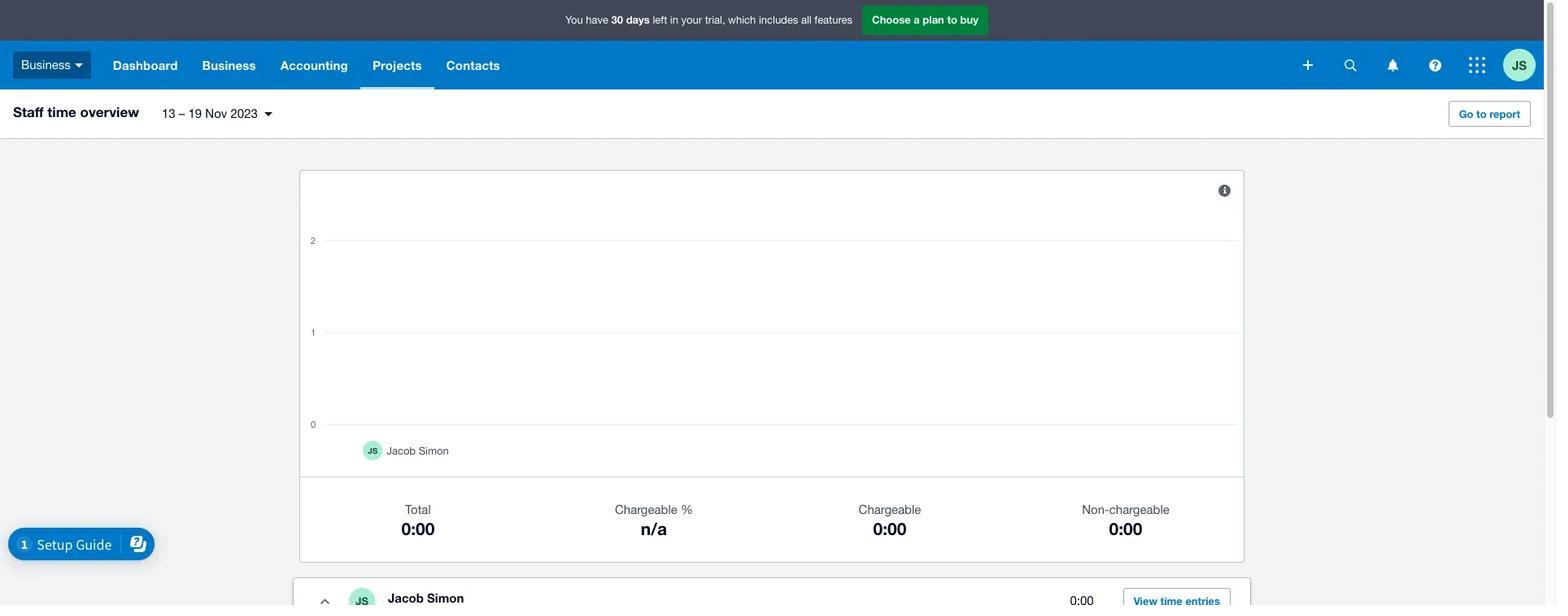 Task type: locate. For each thing, give the bounding box(es) containing it.
1 chargeable from the left
[[615, 503, 678, 517]]

js
[[1513, 57, 1527, 72]]

1 horizontal spatial to
[[1477, 107, 1487, 120]]

navigation containing dashboard
[[101, 41, 1292, 90]]

0 horizontal spatial to
[[947, 13, 958, 26]]

3 0:00 from the left
[[1110, 519, 1143, 539]]

trial,
[[705, 14, 725, 26]]

to
[[947, 13, 958, 26], [1477, 107, 1487, 120]]

business button up the nov
[[190, 41, 268, 90]]

chargeable
[[615, 503, 678, 517], [859, 503, 921, 517]]

2 0:00 from the left
[[874, 519, 907, 539]]

0:00 inside "chargeable 0:00"
[[874, 519, 907, 539]]

business button up time
[[0, 41, 101, 90]]

non-chargeable 0:00
[[1082, 503, 1170, 539]]

13 – 19 nov 2023
[[162, 107, 258, 120]]

chart key button
[[1208, 174, 1241, 207]]

go to report button
[[1449, 101, 1531, 127]]

%
[[681, 503, 693, 517]]

0 horizontal spatial business
[[21, 58, 71, 71]]

a
[[914, 13, 920, 26]]

0 horizontal spatial svg image
[[75, 63, 83, 67]]

chargeable 0:00
[[859, 503, 921, 539]]

report
[[1490, 107, 1521, 120]]

js button
[[1504, 41, 1544, 90]]

1 horizontal spatial chargeable
[[859, 503, 921, 517]]

chargeable inside chargeable % n/a
[[615, 503, 678, 517]]

business button
[[0, 41, 101, 90], [190, 41, 268, 90]]

2 horizontal spatial svg image
[[1469, 57, 1486, 73]]

2 horizontal spatial 0:00
[[1110, 519, 1143, 539]]

svg image
[[1345, 59, 1357, 71], [1388, 59, 1398, 71], [75, 63, 83, 67]]

to right go
[[1477, 107, 1487, 120]]

banner
[[0, 0, 1544, 90]]

banner containing js
[[0, 0, 1544, 90]]

2 business button from the left
[[190, 41, 268, 90]]

0:00 for total 0:00
[[402, 519, 435, 539]]

business up time
[[21, 58, 71, 71]]

contacts
[[446, 58, 500, 72]]

2 horizontal spatial svg image
[[1388, 59, 1398, 71]]

business
[[21, 58, 71, 71], [202, 58, 256, 72]]

have
[[586, 14, 609, 26]]

to left buy on the right of the page
[[947, 13, 958, 26]]

business up the nov
[[202, 58, 256, 72]]

1 0:00 from the left
[[402, 519, 435, 539]]

0 horizontal spatial business button
[[0, 41, 101, 90]]

toggle image
[[320, 598, 329, 604]]

1 horizontal spatial 0:00
[[874, 519, 907, 539]]

go to report
[[1459, 107, 1521, 120]]

n/a
[[641, 519, 667, 539]]

staff time overview
[[13, 103, 139, 120]]

overview
[[80, 103, 139, 120]]

svg image
[[1469, 57, 1486, 73], [1429, 59, 1441, 71], [1304, 60, 1313, 70]]

0:00 inside non-chargeable 0:00
[[1110, 519, 1143, 539]]

features
[[815, 14, 853, 26]]

projects
[[373, 58, 422, 72]]

to inside button
[[1477, 107, 1487, 120]]

navigation
[[101, 41, 1292, 90]]

plan
[[923, 13, 945, 26]]

chargeable % n/a
[[615, 503, 693, 539]]

0 horizontal spatial 0:00
[[402, 519, 435, 539]]

0:00
[[402, 519, 435, 539], [874, 519, 907, 539], [1110, 519, 1143, 539]]

2 chargeable from the left
[[859, 503, 921, 517]]

1 vertical spatial to
[[1477, 107, 1487, 120]]

0:00 for chargeable 0:00
[[874, 519, 907, 539]]

1 horizontal spatial business button
[[190, 41, 268, 90]]

0 horizontal spatial chargeable
[[615, 503, 678, 517]]



Task type: vqa. For each thing, say whether or not it's contained in the screenshot.


Task type: describe. For each thing, give the bounding box(es) containing it.
navigation inside banner
[[101, 41, 1292, 90]]

total 0:00
[[402, 503, 435, 539]]

dashboard link
[[101, 41, 190, 90]]

1 horizontal spatial svg image
[[1429, 59, 1441, 71]]

2023
[[231, 107, 258, 120]]

0 horizontal spatial svg image
[[1304, 60, 1313, 70]]

dashboard
[[113, 58, 178, 72]]

nov
[[205, 107, 227, 120]]

which
[[728, 14, 756, 26]]

your
[[682, 14, 702, 26]]

includes
[[759, 14, 798, 26]]

non-
[[1082, 503, 1110, 517]]

13 – 19 nov 2023 button
[[152, 100, 282, 128]]

contacts button
[[434, 41, 512, 90]]

days
[[626, 13, 650, 26]]

chart key image
[[1218, 184, 1231, 197]]

1 horizontal spatial business
[[202, 58, 256, 72]]

19
[[188, 107, 202, 120]]

1 horizontal spatial svg image
[[1345, 59, 1357, 71]]

left
[[653, 14, 667, 26]]

staff
[[13, 103, 44, 120]]

buy
[[961, 13, 979, 26]]

in
[[670, 14, 679, 26]]

projects button
[[360, 41, 434, 90]]

total
[[405, 503, 431, 517]]

you
[[566, 14, 583, 26]]

chargeable for 0:00
[[859, 503, 921, 517]]

chargeable for n/a
[[615, 503, 678, 517]]

all
[[801, 14, 812, 26]]

–
[[179, 107, 185, 120]]

1 business button from the left
[[0, 41, 101, 90]]

toggle button
[[308, 585, 341, 605]]

30
[[612, 13, 623, 26]]

chargeable
[[1110, 503, 1170, 517]]

time
[[47, 103, 76, 120]]

choose a plan to buy
[[872, 13, 979, 26]]

accounting
[[281, 58, 348, 72]]

13
[[162, 107, 175, 120]]

you have 30 days left in your trial, which includes all features
[[566, 13, 853, 26]]

go
[[1459, 107, 1474, 120]]

accounting button
[[268, 41, 360, 90]]

0 vertical spatial to
[[947, 13, 958, 26]]

choose
[[872, 13, 911, 26]]



